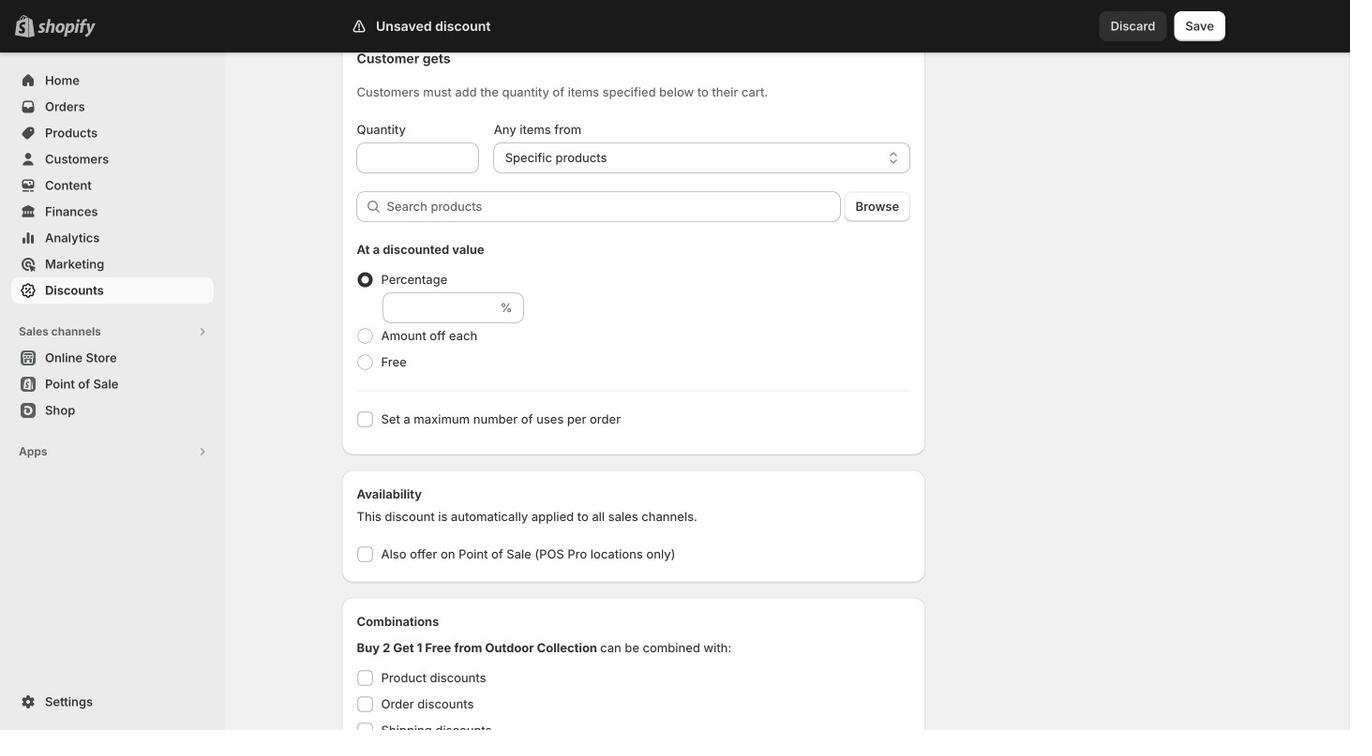 Task type: describe. For each thing, give the bounding box(es) containing it.
shopify image
[[38, 19, 96, 37]]



Task type: locate. For each thing, give the bounding box(es) containing it.
Search products text field
[[387, 192, 841, 222]]

None text field
[[357, 143, 479, 173], [383, 293, 497, 323], [357, 143, 479, 173], [383, 293, 497, 323]]



Task type: vqa. For each thing, say whether or not it's contained in the screenshot.
Shopify IMAGE
yes



